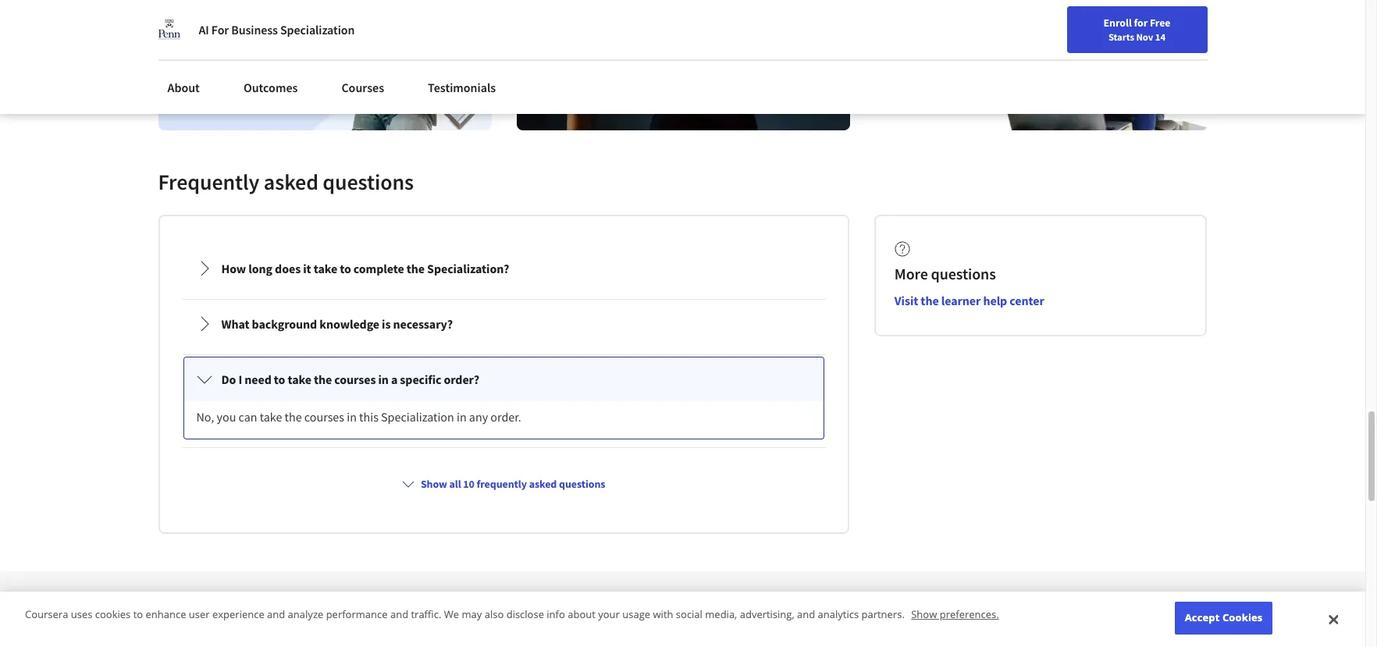 Task type: describe. For each thing, give the bounding box(es) containing it.
user
[[189, 608, 210, 622]]

enroll for free starts nov 14
[[1104, 16, 1171, 43]]

cookies
[[95, 608, 131, 622]]

with
[[653, 608, 674, 622]]

visit
[[895, 293, 919, 308]]

visit the learner help center
[[895, 293, 1045, 308]]

specific
[[400, 372, 442, 387]]

to for courses
[[274, 372, 285, 387]]

cookies
[[1223, 611, 1263, 625]]

0 vertical spatial asked
[[264, 168, 319, 196]]

in inside dropdown button
[[378, 372, 389, 387]]

complete
[[354, 261, 404, 276]]

frequently
[[158, 168, 260, 196]]

business
[[231, 22, 278, 37]]

university of pennsylvania image
[[158, 19, 180, 41]]

1 horizontal spatial show
[[912, 608, 938, 622]]

experience
[[212, 608, 265, 622]]

outcomes link
[[234, 70, 307, 105]]

3 and from the left
[[797, 608, 816, 622]]

1 horizontal spatial your
[[1164, 49, 1185, 63]]

analytics
[[818, 608, 859, 622]]

background
[[252, 316, 317, 332]]

show preferences. link
[[912, 608, 1000, 622]]

for
[[1135, 16, 1148, 30]]

this
[[359, 409, 379, 425]]

businesses link
[[123, 0, 212, 31]]

testimonials
[[428, 80, 496, 95]]

help
[[984, 293, 1008, 308]]

it
[[303, 261, 311, 276]]

how long does it take to complete the specialization?
[[221, 261, 509, 276]]

is
[[382, 316, 391, 332]]

find your new career
[[1142, 49, 1240, 63]]

does
[[275, 261, 301, 276]]

a
[[391, 372, 398, 387]]

frequently
[[477, 477, 527, 491]]

order?
[[444, 372, 480, 387]]

do
[[221, 372, 236, 387]]

asked inside dropdown button
[[529, 477, 557, 491]]

no,
[[196, 409, 214, 425]]

specialization?
[[427, 261, 509, 276]]

disclose
[[507, 608, 544, 622]]

courses inside do i need to take the courses in a specific order? dropdown button
[[335, 372, 376, 387]]

more questions
[[895, 264, 996, 283]]

courses link
[[332, 70, 394, 105]]

10
[[463, 477, 475, 491]]

outcomes
[[244, 80, 298, 95]]

ai for business specialization
[[199, 22, 355, 37]]

0 horizontal spatial in
[[347, 409, 357, 425]]

do i need to take the courses in a specific order?
[[221, 372, 480, 387]]

can
[[239, 409, 257, 425]]

2 and from the left
[[390, 608, 409, 622]]

coursera
[[25, 608, 68, 622]]

also
[[485, 608, 504, 622]]

visit the learner help center link
[[895, 293, 1045, 308]]

accept
[[1185, 611, 1220, 625]]

specialization inside collapsed list
[[381, 409, 454, 425]]

career
[[1210, 49, 1240, 63]]

analyze
[[288, 608, 324, 622]]

14
[[1156, 30, 1166, 43]]

uses
[[71, 608, 93, 622]]

enhance
[[146, 608, 186, 622]]

what
[[221, 316, 250, 332]]

the inside dropdown button
[[314, 372, 332, 387]]

starts
[[1109, 30, 1135, 43]]

order.
[[491, 409, 522, 425]]



Task type: vqa. For each thing, say whether or not it's contained in the screenshot.
disclose
yes



Task type: locate. For each thing, give the bounding box(es) containing it.
center
[[1010, 293, 1045, 308]]

0 vertical spatial courses
[[335, 372, 376, 387]]

frequently asked questions
[[158, 168, 414, 196]]

the up no, you can take the courses in this specialization in any order.
[[314, 372, 332, 387]]

to
[[340, 261, 351, 276], [274, 372, 285, 387], [133, 608, 143, 622]]

2 horizontal spatial questions
[[932, 264, 996, 283]]

to inside do i need to take the courses in a specific order? dropdown button
[[274, 372, 285, 387]]

1 horizontal spatial asked
[[529, 477, 557, 491]]

what background knowledge is necessary? button
[[184, 302, 824, 346]]

take for it
[[314, 261, 338, 276]]

courses
[[335, 372, 376, 387], [304, 409, 344, 425]]

show all 10 frequently asked questions button
[[396, 470, 612, 498]]

2 horizontal spatial and
[[797, 608, 816, 622]]

in left "any"
[[457, 409, 467, 425]]

no, you can take the courses in this specialization in any order.
[[196, 409, 522, 425]]

show all 10 frequently asked questions
[[421, 477, 606, 491]]

about
[[168, 80, 200, 95]]

1 and from the left
[[267, 608, 285, 622]]

take right it at top
[[314, 261, 338, 276]]

0 vertical spatial show
[[421, 477, 447, 491]]

take
[[314, 261, 338, 276], [288, 372, 312, 387], [260, 409, 282, 425]]

0 horizontal spatial to
[[133, 608, 143, 622]]

the right can
[[285, 409, 302, 425]]

1 vertical spatial to
[[274, 372, 285, 387]]

free
[[1150, 16, 1171, 30]]

1 vertical spatial courses
[[304, 409, 344, 425]]

your right about
[[598, 608, 620, 622]]

1 vertical spatial questions
[[932, 264, 996, 283]]

how long does it take to complete the specialization? button
[[184, 247, 824, 291]]

take for to
[[288, 372, 312, 387]]

0 vertical spatial take
[[314, 261, 338, 276]]

show left all at the bottom
[[421, 477, 447, 491]]

in
[[378, 372, 389, 387], [347, 409, 357, 425], [457, 409, 467, 425]]

0 horizontal spatial take
[[260, 409, 282, 425]]

long
[[249, 261, 273, 276]]

0 horizontal spatial and
[[267, 608, 285, 622]]

1 vertical spatial specialization
[[381, 409, 454, 425]]

1 horizontal spatial to
[[274, 372, 285, 387]]

knowledge
[[320, 316, 380, 332]]

coursera uses cookies to enhance user experience and analyze performance and traffic. we may also disclose info about your usage with social media, advertising, and analytics partners. show preferences.
[[25, 608, 1000, 622]]

about
[[568, 608, 596, 622]]

info
[[547, 608, 565, 622]]

accept cookies button
[[1176, 603, 1273, 635]]

about link
[[158, 70, 209, 105]]

1 horizontal spatial in
[[378, 372, 389, 387]]

you
[[217, 409, 236, 425]]

courses up no, you can take the courses in this specialization in any order.
[[335, 372, 376, 387]]

necessary?
[[393, 316, 453, 332]]

usage
[[623, 608, 651, 622]]

show right partners.
[[912, 608, 938, 622]]

in left this
[[347, 409, 357, 425]]

traffic.
[[411, 608, 442, 622]]

what background knowledge is necessary?
[[221, 316, 453, 332]]

footer
[[0, 572, 1366, 648]]

1 vertical spatial take
[[288, 372, 312, 387]]

0 vertical spatial your
[[1164, 49, 1185, 63]]

specialization right business
[[280, 22, 355, 37]]

0 horizontal spatial specialization
[[280, 22, 355, 37]]

questions
[[323, 168, 414, 196], [932, 264, 996, 283], [559, 477, 606, 491]]

your right find
[[1164, 49, 1185, 63]]

new
[[1187, 49, 1208, 63]]

take right need
[[288, 372, 312, 387]]

0 horizontal spatial questions
[[323, 168, 414, 196]]

performance
[[326, 608, 388, 622]]

need
[[245, 372, 272, 387]]

how
[[221, 261, 246, 276]]

do i need to take the courses in a specific order? button
[[184, 358, 824, 401]]

more
[[895, 264, 928, 283]]

2 vertical spatial to
[[133, 608, 143, 622]]

in left a
[[378, 372, 389, 387]]

0 vertical spatial questions
[[323, 168, 414, 196]]

to right need
[[274, 372, 285, 387]]

any
[[469, 409, 488, 425]]

take inside dropdown button
[[314, 261, 338, 276]]

preferences.
[[940, 608, 1000, 622]]

the
[[407, 261, 425, 276], [921, 293, 939, 308], [314, 372, 332, 387], [285, 409, 302, 425]]

specialization
[[280, 22, 355, 37], [381, 409, 454, 425]]

to for experience
[[133, 608, 143, 622]]

businesses
[[146, 8, 206, 23]]

None search field
[[223, 41, 598, 72]]

nov
[[1137, 30, 1154, 43]]

partners.
[[862, 608, 905, 622]]

we
[[444, 608, 459, 622]]

find your new career link
[[1134, 47, 1248, 66]]

1 horizontal spatial and
[[390, 608, 409, 622]]

2 horizontal spatial to
[[340, 261, 351, 276]]

asked
[[264, 168, 319, 196], [529, 477, 557, 491]]

specialization down specific
[[381, 409, 454, 425]]

testimonials link
[[419, 70, 506, 105]]

to left complete
[[340, 261, 351, 276]]

and left "analyze" on the left of page
[[267, 608, 285, 622]]

advertising,
[[740, 608, 795, 622]]

0 vertical spatial specialization
[[280, 22, 355, 37]]

media,
[[706, 608, 738, 622]]

questions inside dropdown button
[[559, 477, 606, 491]]

may
[[462, 608, 482, 622]]

take right can
[[260, 409, 282, 425]]

2 vertical spatial questions
[[559, 477, 606, 491]]

to inside how long does it take to complete the specialization? dropdown button
[[340, 261, 351, 276]]

0 vertical spatial to
[[340, 261, 351, 276]]

2 vertical spatial take
[[260, 409, 282, 425]]

1 vertical spatial show
[[912, 608, 938, 622]]

all
[[450, 477, 461, 491]]

collapsed list
[[178, 241, 829, 648]]

social
[[676, 608, 703, 622]]

i
[[239, 372, 242, 387]]

the inside dropdown button
[[407, 261, 425, 276]]

and left traffic.
[[390, 608, 409, 622]]

2 horizontal spatial take
[[314, 261, 338, 276]]

0 horizontal spatial asked
[[264, 168, 319, 196]]

find
[[1142, 49, 1162, 63]]

show inside show all 10 frequently asked questions dropdown button
[[421, 477, 447, 491]]

1 horizontal spatial questions
[[559, 477, 606, 491]]

courses
[[342, 80, 384, 95]]

1 vertical spatial your
[[598, 608, 620, 622]]

the right complete
[[407, 261, 425, 276]]

2 horizontal spatial in
[[457, 409, 467, 425]]

1 horizontal spatial specialization
[[381, 409, 454, 425]]

show
[[421, 477, 447, 491], [912, 608, 938, 622]]

0 horizontal spatial your
[[598, 608, 620, 622]]

1 vertical spatial asked
[[529, 477, 557, 491]]

the right the visit
[[921, 293, 939, 308]]

your
[[1164, 49, 1185, 63], [598, 608, 620, 622]]

to right 'cookies' at the bottom left
[[133, 608, 143, 622]]

and left analytics
[[797, 608, 816, 622]]

0 horizontal spatial show
[[421, 477, 447, 491]]

1 horizontal spatial take
[[288, 372, 312, 387]]

courses left this
[[304, 409, 344, 425]]

enroll
[[1104, 16, 1132, 30]]

take inside dropdown button
[[288, 372, 312, 387]]

learner
[[942, 293, 981, 308]]

accept cookies
[[1185, 611, 1263, 625]]

ai
[[199, 22, 209, 37]]

for
[[212, 22, 229, 37]]



